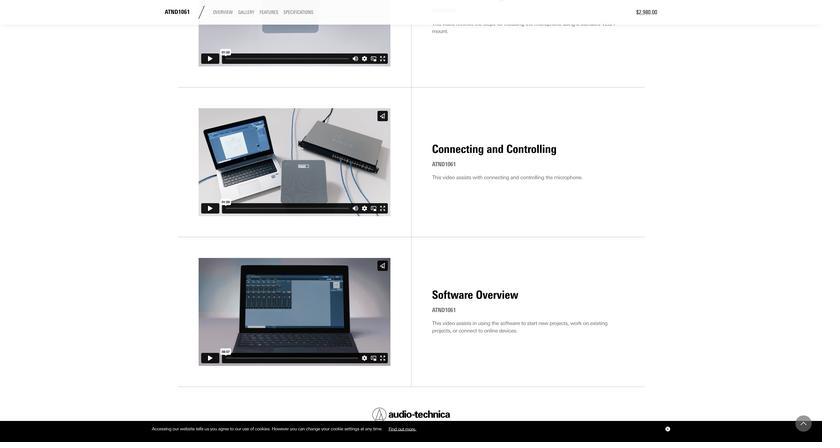 Task type: describe. For each thing, give the bounding box(es) containing it.
this video assists in using the software to start new projects, work on existing projects, or connect to online devices.
[[432, 320, 608, 334]]

1 horizontal spatial and
[[511, 174, 519, 181]]

time.
[[373, 427, 383, 432]]

1 horizontal spatial projects,
[[550, 320, 569, 327]]

start
[[528, 320, 538, 327]]

this inside this video reviews the steps for installing the microphone using a standard vesa mount.
[[432, 21, 442, 27]]

use
[[243, 427, 249, 432]]

out
[[398, 427, 404, 432]]

the right installing
[[526, 21, 533, 27]]

existing
[[591, 320, 608, 327]]

however
[[272, 427, 289, 432]]

this for connecting and controlling
[[432, 174, 442, 181]]

for
[[497, 21, 503, 27]]

this video assists with connecting and controlling the microphone.
[[432, 174, 583, 181]]

2 you from the left
[[290, 427, 297, 432]]

find out more.
[[389, 427, 417, 432]]

atnd1061 for this video assists in using the software to start new projects, work on existing projects, or connect to online devices.
[[432, 307, 456, 314]]

atnd1061 left divider line image
[[165, 9, 190, 16]]

arrow up image
[[801, 421, 807, 427]]

connect
[[459, 328, 477, 334]]

your
[[322, 427, 330, 432]]

to for at
[[230, 427, 234, 432]]

tells
[[196, 427, 204, 432]]

accessing our website tells us you agree to our use of cookies. however you can change your cookie settings at any time.
[[152, 427, 384, 432]]

using inside this video reviews the steps for installing the microphone using a standard vesa mount.
[[563, 21, 576, 27]]

any
[[365, 427, 372, 432]]

devices.
[[500, 328, 518, 334]]

connecting and controlling
[[432, 142, 557, 156]]

of
[[250, 427, 254, 432]]

software overview
[[432, 288, 519, 302]]

controlling
[[507, 142, 557, 156]]

1 horizontal spatial to
[[479, 328, 483, 334]]

software
[[432, 288, 473, 302]]

the inside this video assists in using the software to start new projects, work on existing projects, or connect to online devices.
[[492, 320, 499, 327]]

this for software overview
[[432, 320, 442, 327]]

work
[[571, 320, 582, 327]]

mount.
[[432, 28, 449, 35]]

to for devices.
[[522, 320, 526, 327]]

using inside this video assists in using the software to start new projects, work on existing projects, or connect to online devices.
[[478, 320, 491, 327]]

software
[[501, 320, 520, 327]]

us
[[205, 427, 209, 432]]

video inside this video reviews the steps for installing the microphone using a standard vesa mount.
[[443, 21, 455, 27]]

0 vertical spatial overview
[[213, 9, 233, 15]]

online
[[485, 328, 498, 334]]

accessing
[[152, 427, 172, 432]]

website
[[180, 427, 195, 432]]

the left steps
[[475, 21, 482, 27]]

new
[[539, 320, 549, 327]]

settings
[[345, 427, 360, 432]]



Task type: vqa. For each thing, say whether or not it's contained in the screenshot.
DEVICES.
yes



Task type: locate. For each thing, give the bounding box(es) containing it.
agree
[[218, 427, 229, 432]]

this video reviews the steps for installing the microphone using a standard vesa mount.
[[432, 21, 615, 35]]

2 vertical spatial to
[[230, 427, 234, 432]]

2 assists from the top
[[457, 320, 472, 327]]

0 horizontal spatial our
[[173, 427, 179, 432]]

the right controlling
[[546, 174, 553, 181]]

on
[[584, 320, 589, 327]]

1 assists from the top
[[457, 174, 472, 181]]

0 horizontal spatial using
[[478, 320, 491, 327]]

0 horizontal spatial to
[[230, 427, 234, 432]]

you right "us"
[[210, 427, 217, 432]]

and up connecting
[[487, 142, 504, 156]]

0 horizontal spatial and
[[487, 142, 504, 156]]

connecting
[[432, 142, 484, 156]]

0 vertical spatial to
[[522, 320, 526, 327]]

projects,
[[550, 320, 569, 327], [432, 328, 452, 334]]

0 vertical spatial this
[[432, 21, 442, 27]]

1 this from the top
[[432, 21, 442, 27]]

1 vertical spatial using
[[478, 320, 491, 327]]

3 this from the top
[[432, 320, 442, 327]]

our
[[173, 427, 179, 432], [235, 427, 241, 432]]

our left use
[[235, 427, 241, 432]]

1 vertical spatial and
[[511, 174, 519, 181]]

at
[[361, 427, 364, 432]]

1 vertical spatial projects,
[[432, 328, 452, 334]]

0 vertical spatial assists
[[457, 174, 472, 181]]

2 our from the left
[[235, 427, 241, 432]]

3 video from the top
[[443, 320, 455, 327]]

atnd1061 up mount.
[[432, 7, 456, 14]]

0 horizontal spatial projects,
[[432, 328, 452, 334]]

atnd1061 for this video reviews the steps for installing the microphone using a standard vesa mount.
[[432, 7, 456, 14]]

cross image
[[667, 428, 669, 431]]

1 you from the left
[[210, 427, 217, 432]]

divider line image
[[195, 6, 208, 19]]

find out more. link
[[384, 424, 422, 434]]

to left start
[[522, 320, 526, 327]]

overview
[[213, 9, 233, 15], [476, 288, 519, 302]]

controlling
[[521, 174, 545, 181]]

video inside this video assists in using the software to start new projects, work on existing projects, or connect to online devices.
[[443, 320, 455, 327]]

installing
[[505, 21, 525, 27]]

assists left with
[[457, 174, 472, 181]]

video
[[443, 21, 455, 27], [443, 174, 455, 181], [443, 320, 455, 327]]

atnd1061 down software
[[432, 307, 456, 314]]

with
[[473, 174, 483, 181]]

to
[[522, 320, 526, 327], [479, 328, 483, 334], [230, 427, 234, 432]]

the up online
[[492, 320, 499, 327]]

specifications
[[284, 9, 314, 15]]

1 video from the top
[[443, 21, 455, 27]]

overview right divider line image
[[213, 9, 233, 15]]

2 vertical spatial this
[[432, 320, 442, 327]]

2 video from the top
[[443, 174, 455, 181]]

change
[[306, 427, 320, 432]]

1 vertical spatial this
[[432, 174, 442, 181]]

0 vertical spatial projects,
[[550, 320, 569, 327]]

0 vertical spatial using
[[563, 21, 576, 27]]

1 horizontal spatial using
[[563, 21, 576, 27]]

to right agree on the bottom of page
[[230, 427, 234, 432]]

in
[[473, 320, 477, 327]]

and left controlling
[[511, 174, 519, 181]]

steps
[[484, 21, 496, 27]]

microphone
[[535, 21, 562, 27]]

cookies.
[[255, 427, 271, 432]]

0 horizontal spatial you
[[210, 427, 217, 432]]

$2,980.00
[[637, 9, 658, 16]]

1 horizontal spatial you
[[290, 427, 297, 432]]

the
[[475, 21, 482, 27], [526, 21, 533, 27], [546, 174, 553, 181], [492, 320, 499, 327]]

1 horizontal spatial overview
[[476, 288, 519, 302]]

1 vertical spatial overview
[[476, 288, 519, 302]]

video left with
[[443, 174, 455, 181]]

more.
[[406, 427, 417, 432]]

atnd1061
[[432, 7, 456, 14], [165, 9, 190, 16], [432, 161, 456, 168], [432, 307, 456, 314]]

1 vertical spatial to
[[479, 328, 483, 334]]

a
[[577, 21, 580, 27]]

projects, left the or on the bottom right
[[432, 328, 452, 334]]

assists up connect
[[457, 320, 472, 327]]

projects, right new
[[550, 320, 569, 327]]

1 vertical spatial assists
[[457, 320, 472, 327]]

overview up software
[[476, 288, 519, 302]]

assists
[[457, 174, 472, 181], [457, 320, 472, 327]]

2 horizontal spatial to
[[522, 320, 526, 327]]

this inside this video assists in using the software to start new projects, work on existing projects, or connect to online devices.
[[432, 320, 442, 327]]

microphone.
[[555, 174, 583, 181]]

using
[[563, 21, 576, 27], [478, 320, 491, 327]]

atnd1061 down connecting
[[432, 161, 456, 168]]

find
[[389, 427, 397, 432]]

our left website
[[173, 427, 179, 432]]

you
[[210, 427, 217, 432], [290, 427, 297, 432]]

0 horizontal spatial overview
[[213, 9, 233, 15]]

video for software
[[443, 320, 455, 327]]

atnd1061 for this video assists with connecting and controlling the microphone.
[[432, 161, 456, 168]]

assists for software
[[457, 320, 472, 327]]

using left a
[[563, 21, 576, 27]]

1 our from the left
[[173, 427, 179, 432]]

video for connecting
[[443, 174, 455, 181]]

features
[[260, 9, 278, 15]]

2 this from the top
[[432, 174, 442, 181]]

vesa
[[602, 21, 615, 27]]

standard
[[581, 21, 601, 27]]

0 vertical spatial and
[[487, 142, 504, 156]]

to left online
[[479, 328, 483, 334]]

cookie
[[331, 427, 344, 432]]

0 vertical spatial video
[[443, 21, 455, 27]]

connecting
[[484, 174, 510, 181]]

1 horizontal spatial our
[[235, 427, 241, 432]]

assists inside this video assists in using the software to start new projects, work on existing projects, or connect to online devices.
[[457, 320, 472, 327]]

can
[[298, 427, 305, 432]]

video up the or on the bottom right
[[443, 320, 455, 327]]

reviews
[[457, 21, 474, 27]]

or
[[453, 328, 458, 334]]

store logo image
[[372, 408, 450, 422]]

assists for connecting
[[457, 174, 472, 181]]

this
[[432, 21, 442, 27], [432, 174, 442, 181], [432, 320, 442, 327]]

using right in
[[478, 320, 491, 327]]

and
[[487, 142, 504, 156], [511, 174, 519, 181]]

video up mount.
[[443, 21, 455, 27]]

1 vertical spatial video
[[443, 174, 455, 181]]

you left can
[[290, 427, 297, 432]]

gallery
[[238, 9, 255, 15]]

2 vertical spatial video
[[443, 320, 455, 327]]



